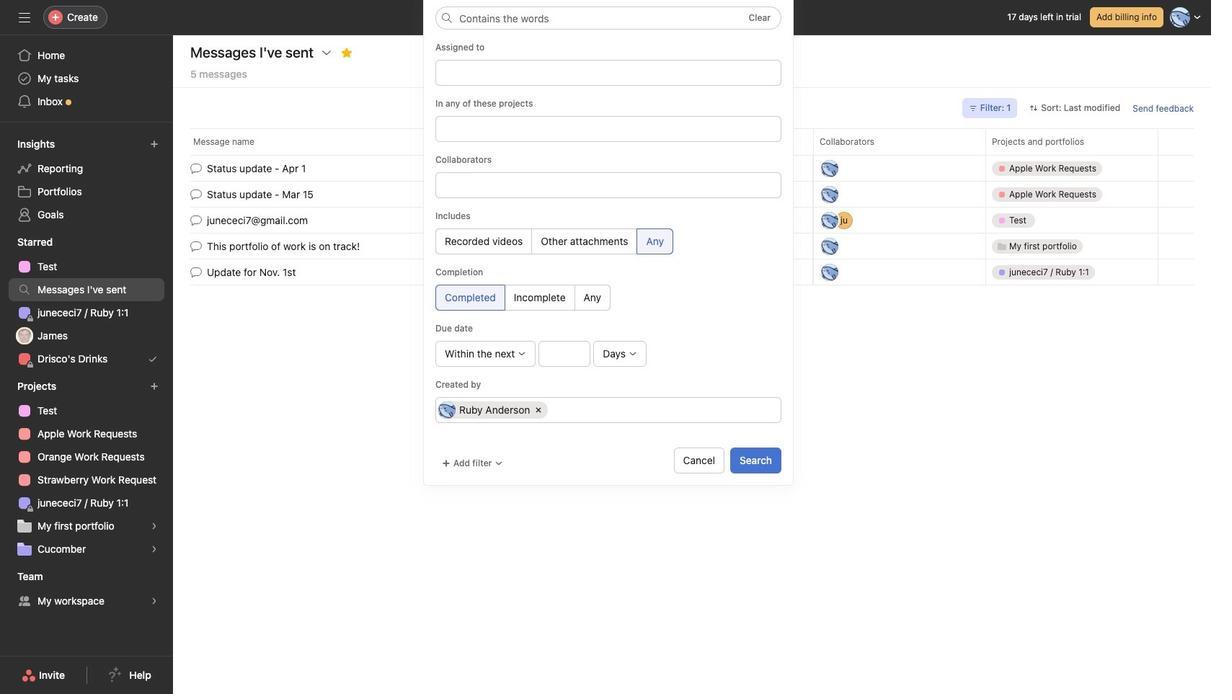 Task type: describe. For each thing, give the bounding box(es) containing it.
global element
[[0, 35, 173, 122]]

actions image
[[321, 47, 333, 58]]

new project or portfolio image
[[150, 382, 159, 391]]

starred element
[[0, 229, 173, 374]]

conversation name for status update - apr 1 cell
[[173, 155, 814, 182]]

hide sidebar image
[[19, 12, 30, 23]]

remove from starred image
[[341, 47, 353, 58]]

1 option group from the top
[[436, 229, 782, 255]]

cell for conversation name for status update - mar 15 cell on the top of page
[[986, 181, 1159, 208]]

teams element
[[0, 564, 173, 616]]

2 option group from the top
[[436, 285, 782, 311]]

conversation name for junececi7@gmail.com cell
[[173, 207, 814, 234]]



Task type: locate. For each thing, give the bounding box(es) containing it.
cell for conversation name for update for nov. 1st cell
[[986, 259, 1159, 286]]

None number field
[[539, 341, 591, 367]]

insights element
[[0, 131, 173, 229]]

1 vertical spatial option group
[[436, 285, 782, 311]]

None radio
[[505, 285, 575, 311]]

see details, my first portfolio image
[[150, 522, 159, 531]]

cell
[[439, 64, 777, 82], [986, 155, 1159, 182], [986, 181, 1159, 208], [986, 207, 1159, 234], [986, 259, 1159, 286], [439, 402, 549, 419]]

conversation name for update for nov. 1st cell
[[173, 259, 814, 286]]

0 vertical spatial option group
[[436, 229, 782, 255]]

new insights image
[[150, 140, 159, 149]]

projects element
[[0, 374, 173, 564]]

column header
[[190, 128, 818, 155], [814, 128, 990, 155], [986, 128, 1163, 155]]

option group
[[436, 229, 782, 255], [436, 285, 782, 311]]

2 column header from the left
[[814, 128, 990, 155]]

None text field
[[441, 177, 774, 194]]

see details, my workspace image
[[150, 597, 159, 606]]

list box
[[436, 6, 782, 29]]

None text field
[[554, 402, 774, 419]]

Contains the words text field
[[436, 6, 782, 30]]

1 column header from the left
[[190, 128, 818, 155]]

None radio
[[436, 229, 533, 255], [532, 229, 638, 255], [637, 229, 674, 255], [436, 285, 506, 311], [575, 285, 611, 311], [436, 229, 533, 255], [532, 229, 638, 255], [637, 229, 674, 255], [436, 285, 506, 311], [575, 285, 611, 311]]

cell for conversation name for junececi7@gmail.com cell
[[986, 207, 1159, 234]]

3 column header from the left
[[986, 128, 1163, 155]]

conversation name for status update - mar 15 cell
[[173, 181, 814, 208]]

conversation name for this portfolio of work is on track! cell
[[173, 233, 814, 260]]

tree grid
[[173, 154, 1212, 287]]

see details, cucomber image
[[150, 545, 159, 554]]

cell for conversation name for status update - apr 1 cell at the top
[[986, 155, 1159, 182]]

row
[[436, 117, 781, 141], [173, 128, 1212, 155], [173, 154, 1212, 183], [190, 154, 1195, 156], [173, 180, 1212, 209], [173, 206, 1212, 235], [173, 232, 1212, 261], [173, 258, 1212, 287], [436, 398, 781, 423]]



Task type: vqa. For each thing, say whether or not it's contained in the screenshot.
CONVERSATION NAME FOR STATUS UPDATE - MAR 15 CELL
yes



